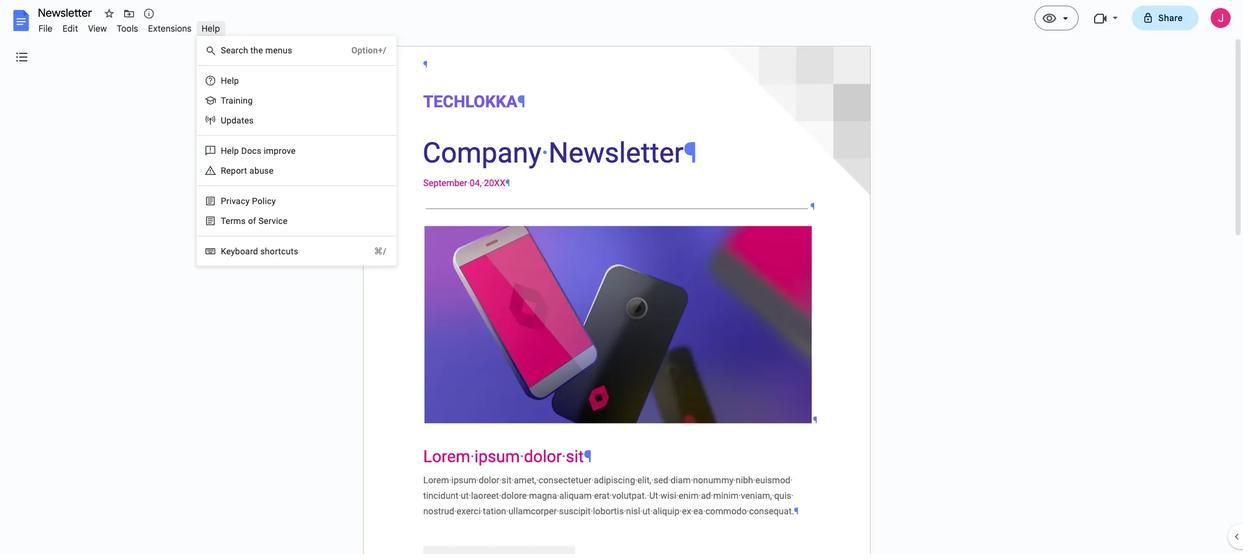Task type: vqa. For each thing, say whether or not it's contained in the screenshot.
HELP DOCS IMPROVE R 'element'
yes



Task type: locate. For each thing, give the bounding box(es) containing it.
report
[[221, 166, 247, 176]]

of
[[248, 216, 256, 226]]

r
[[279, 146, 282, 156]]

p rivacy policy
[[221, 196, 276, 206]]

Star checkbox
[[101, 5, 118, 22]]

1 horizontal spatial help
[[221, 146, 239, 156]]

extensions
[[148, 23, 192, 34]]

menu containing search the
[[180, 0, 397, 266]]

policy
[[252, 196, 276, 206]]

tools menu item
[[112, 21, 143, 36]]

0 vertical spatial help
[[202, 23, 220, 34]]

search
[[221, 45, 248, 55]]

⌘slash element
[[359, 245, 387, 258]]

elp
[[227, 76, 239, 86]]

newsletter
[[38, 6, 92, 20]]

1 vertical spatial help
[[221, 146, 239, 156]]

extensions menu item
[[143, 21, 197, 36]]

a
[[250, 166, 254, 176]]

help right extensions menu item
[[202, 23, 220, 34]]

u
[[221, 115, 227, 125]]

imp
[[264, 146, 279, 156]]

eyboard
[[226, 246, 258, 256]]

report a buse
[[221, 166, 274, 176]]

u pdates
[[221, 115, 254, 125]]

newsletter element
[[34, 5, 1244, 24]]

menu bar containing file
[[34, 16, 225, 37]]

help h element
[[221, 76, 243, 86]]

file
[[38, 23, 53, 34]]

help inside help "menu item"
[[202, 23, 220, 34]]

help for help docs imp r ove
[[221, 146, 239, 156]]

t
[[221, 96, 226, 106]]

s
[[241, 216, 246, 226]]

help menu item
[[197, 21, 225, 36]]

edit menu item
[[58, 21, 83, 36]]

menu
[[180, 0, 397, 266]]

updates u element
[[221, 115, 257, 125]]

edit
[[62, 23, 78, 34]]

the
[[251, 45, 263, 55]]

newsletter application
[[0, 0, 1244, 554]]

0 horizontal spatial help
[[202, 23, 220, 34]]

term s of service
[[221, 216, 288, 226]]

docs
[[241, 146, 262, 156]]

enus
[[273, 45, 292, 55]]

t raining
[[221, 96, 253, 106]]

menu bar
[[34, 16, 225, 37]]

help
[[202, 23, 220, 34], [221, 146, 239, 156]]

menu bar banner
[[0, 0, 1244, 554]]

pdates
[[227, 115, 254, 125]]

share button
[[1132, 6, 1199, 30]]

terms of service s element
[[221, 216, 291, 226]]

help up report
[[221, 146, 239, 156]]



Task type: describe. For each thing, give the bounding box(es) containing it.
help docs imp r ove
[[221, 146, 296, 156]]

training t element
[[221, 96, 257, 106]]

p
[[221, 196, 226, 206]]

help for help
[[202, 23, 220, 34]]

h elp
[[221, 76, 239, 86]]

file menu item
[[34, 21, 58, 36]]

share
[[1159, 12, 1183, 24]]

shortcuts
[[260, 246, 298, 256]]

tools
[[117, 23, 138, 34]]

ove
[[282, 146, 296, 156]]

raining
[[226, 96, 253, 106]]

rivacy
[[226, 196, 250, 206]]

report abuse a element
[[221, 166, 277, 176]]

term
[[221, 216, 241, 226]]

service
[[259, 216, 288, 226]]

option+/
[[352, 45, 387, 55]]

view
[[88, 23, 107, 34]]

keyboard shortcuts k element
[[221, 246, 302, 256]]

help docs improve r element
[[221, 146, 300, 156]]

menu bar inside menu bar 'banner'
[[34, 16, 225, 37]]

buse
[[254, 166, 274, 176]]

h
[[221, 76, 227, 86]]

view menu item
[[83, 21, 112, 36]]

search the menus m element
[[221, 45, 296, 55]]

search the m enus
[[221, 45, 292, 55]]

k eyboard shortcuts
[[221, 246, 298, 256]]

m
[[265, 45, 273, 55]]

k
[[221, 246, 226, 256]]

privacy policy p element
[[221, 196, 280, 206]]

option+slash element
[[337, 44, 387, 56]]

⌘/
[[374, 246, 387, 256]]

menu inside 'newsletter' application
[[180, 0, 397, 266]]



